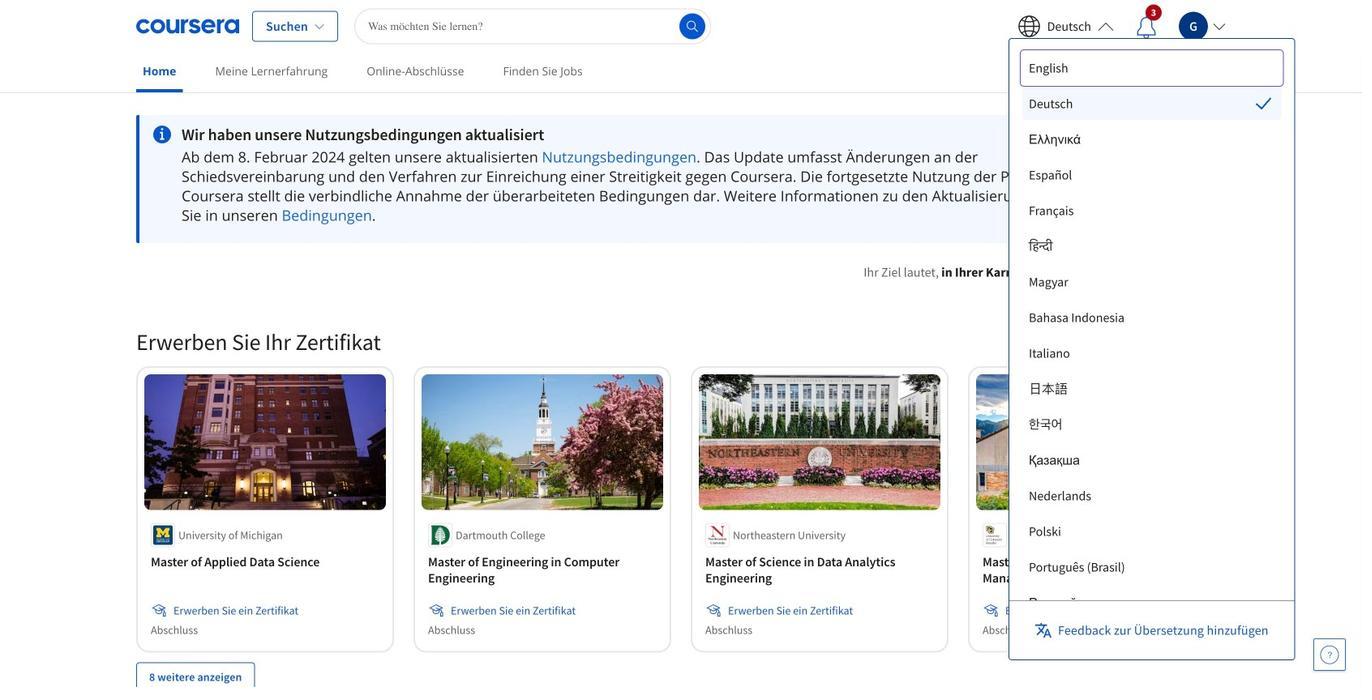 Task type: locate. For each thing, give the bounding box(es) containing it.
radio item
[[1022, 88, 1282, 120]]

coursera image
[[136, 13, 239, 39]]

informationen: wir haben unsere nutzungsbedingungen aktualisiert element
[[182, 125, 1097, 144]]

main content
[[0, 95, 1362, 688]]

menu
[[1022, 52, 1282, 688]]

None search field
[[354, 9, 711, 44]]

hilfe center image
[[1320, 645, 1339, 665]]



Task type: vqa. For each thing, say whether or not it's contained in the screenshot.
Board
no



Task type: describe. For each thing, give the bounding box(es) containing it.
sammlung erwerben sie ihr zertifikat element
[[126, 302, 1236, 688]]



